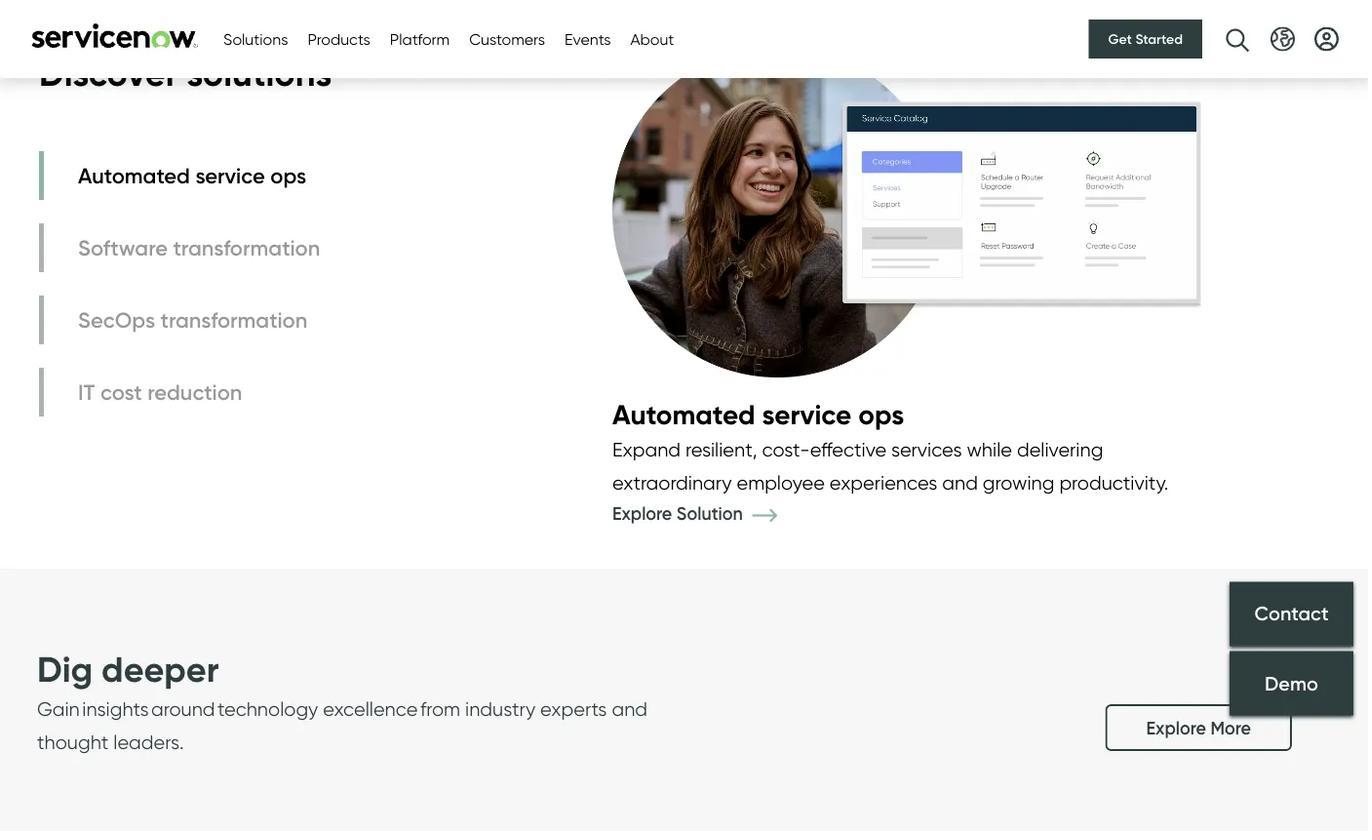 Task type: describe. For each thing, give the bounding box(es) containing it.
resilient,
[[686, 438, 758, 461]]

transformation for secops transformation
[[161, 306, 308, 333]]

get started
[[1109, 31, 1183, 47]]

secops transformation
[[78, 306, 308, 333]]

about button
[[631, 27, 674, 51]]

while
[[967, 438, 1013, 461]]

experiences
[[830, 471, 938, 494]]

automated for automated service ops expand resilient, cost-effective services while delivering extraordinary employee experiences and growing productivity.
[[613, 398, 756, 432]]

productivity.
[[1060, 471, 1169, 494]]

software transformation
[[78, 234, 320, 260]]

ops for automated service ops
[[270, 162, 306, 188]]

reduction
[[148, 379, 242, 405]]

solutions
[[187, 52, 332, 95]]

it cost reduction link
[[39, 368, 325, 416]]

started
[[1136, 31, 1183, 47]]

explore solution
[[613, 503, 748, 524]]

discover solutions
[[39, 52, 332, 95]]

customers button
[[469, 27, 545, 51]]

effective
[[810, 438, 887, 461]]

ops for automated service ops expand resilient, cost-effective services while delivering extraordinary employee experiences and growing productivity.
[[859, 398, 905, 432]]

service for automated service ops
[[195, 162, 265, 188]]

deeper
[[102, 648, 219, 691]]

go to servicenow account image
[[1315, 27, 1339, 51]]

dig
[[37, 648, 93, 691]]

events button
[[565, 27, 611, 51]]

dig deeper gain insights around technology excellence from industry experts and thought leaders.
[[37, 648, 648, 754]]

explore for explore more
[[1147, 717, 1207, 738]]

and inside automated service ops expand resilient, cost-effective services while delivering extraordinary employee experiences and growing productivity.
[[943, 471, 978, 494]]

explore more
[[1147, 717, 1252, 738]]

experts
[[541, 697, 607, 721]]

service for automated service ops expand resilient, cost-effective services while delivering extraordinary employee experiences and growing productivity.
[[763, 398, 852, 432]]

thought
[[37, 731, 109, 754]]

automated service ops expand resilient, cost-effective services while delivering extraordinary employee experiences and growing productivity.
[[613, 398, 1169, 494]]

solutions button
[[223, 27, 288, 51]]

servicenow image
[[29, 23, 200, 48]]

platform button
[[390, 27, 450, 51]]

explore solution link
[[613, 503, 806, 524]]

solutions
[[223, 29, 288, 48]]

industry
[[465, 697, 536, 721]]

automated service ops link
[[39, 151, 325, 200]]



Task type: vqa. For each thing, say whether or not it's contained in the screenshot.
EMPLOYEE
yes



Task type: locate. For each thing, give the bounding box(es) containing it.
1 horizontal spatial and
[[943, 471, 978, 494]]

platform
[[390, 29, 450, 48]]

0 horizontal spatial explore
[[613, 503, 672, 524]]

service up software transformation
[[195, 162, 265, 188]]

0 vertical spatial service
[[195, 162, 265, 188]]

1 horizontal spatial service
[[763, 398, 852, 432]]

and inside the dig deeper gain insights around technology excellence from industry experts and thought leaders.
[[612, 697, 648, 721]]

it cost reduction
[[78, 379, 242, 405]]

automated up software
[[78, 162, 190, 188]]

0 vertical spatial ops
[[270, 162, 306, 188]]

about
[[631, 29, 674, 48]]

solution
[[677, 503, 743, 524]]

contact link
[[1230, 582, 1354, 646]]

0 horizontal spatial service
[[195, 162, 265, 188]]

and down while
[[943, 471, 978, 494]]

and right experts
[[612, 697, 648, 721]]

0 vertical spatial and
[[943, 471, 978, 494]]

automated inside automated service ops expand resilient, cost-effective services while delivering extraordinary employee experiences and growing productivity.
[[613, 398, 756, 432]]

ops inside automated service ops expand resilient, cost-effective services while delivering extraordinary employee experiences and growing productivity.
[[859, 398, 905, 432]]

0 vertical spatial automated
[[78, 162, 190, 188]]

cost
[[100, 379, 142, 405]]

ops
[[270, 162, 306, 188], [859, 398, 905, 432]]

leaders.
[[113, 731, 184, 754]]

service
[[195, 162, 265, 188], [763, 398, 852, 432]]

excellence from
[[323, 697, 461, 721]]

automated for automated service ops
[[78, 162, 190, 188]]

1 vertical spatial service
[[763, 398, 852, 432]]

demo link
[[1230, 651, 1354, 715]]

expand
[[613, 438, 681, 461]]

1 horizontal spatial automated
[[613, 398, 756, 432]]

explore left more
[[1147, 717, 1207, 738]]

gain insights around technology
[[37, 697, 318, 721]]

1 vertical spatial transformation
[[161, 306, 308, 333]]

explore down extraordinary
[[613, 503, 672, 524]]

automated up expand
[[613, 398, 756, 432]]

0 horizontal spatial automated
[[78, 162, 190, 188]]

explore
[[613, 503, 672, 524], [1147, 717, 1207, 738]]

delivering
[[1017, 438, 1104, 461]]

products
[[308, 29, 370, 48]]

0 horizontal spatial ops
[[270, 162, 306, 188]]

transformation down software transformation
[[161, 306, 308, 333]]

1 horizontal spatial explore
[[1147, 717, 1207, 738]]

1 horizontal spatial ops
[[859, 398, 905, 432]]

automated service ops
[[78, 162, 306, 188]]

contact
[[1255, 601, 1329, 625]]

1 vertical spatial and
[[612, 697, 648, 721]]

customers
[[469, 29, 545, 48]]

more
[[1211, 717, 1252, 738]]

1 vertical spatial explore
[[1147, 717, 1207, 738]]

service inside automated service ops expand resilient, cost-effective services while delivering extraordinary employee experiences and growing productivity.
[[763, 398, 852, 432]]

explore more link
[[1106, 704, 1293, 751]]

products button
[[308, 27, 370, 51]]

discover
[[39, 52, 178, 95]]

automated
[[78, 162, 190, 188], [613, 398, 756, 432]]

0 horizontal spatial and
[[612, 697, 648, 721]]

0 vertical spatial explore
[[613, 503, 672, 524]]

secops transformation link
[[39, 295, 325, 344]]

get started link
[[1089, 20, 1203, 59]]

explore for explore solution
[[613, 503, 672, 524]]

transformation for software transformation
[[173, 234, 320, 260]]

cost-
[[762, 438, 810, 461]]

1 vertical spatial automated
[[613, 398, 756, 432]]

services
[[892, 438, 962, 461]]

employee
[[737, 471, 825, 494]]

transformation
[[173, 234, 320, 260], [161, 306, 308, 333]]

service up cost-
[[763, 398, 852, 432]]

get
[[1109, 31, 1133, 47]]

growing
[[983, 471, 1055, 494]]

secops
[[78, 306, 155, 333]]

it
[[78, 379, 95, 405]]

extraordinary
[[613, 471, 732, 494]]

and
[[943, 471, 978, 494], [612, 697, 648, 721]]

1 vertical spatial ops
[[859, 398, 905, 432]]

demo
[[1265, 671, 1319, 695]]

software transformation link
[[39, 223, 325, 272]]

software
[[78, 234, 168, 260]]

resilient, cost-effective services boost productivity image
[[613, 27, 1202, 397]]

events
[[565, 29, 611, 48]]

0 vertical spatial transformation
[[173, 234, 320, 260]]

transformation up secops transformation
[[173, 234, 320, 260]]



